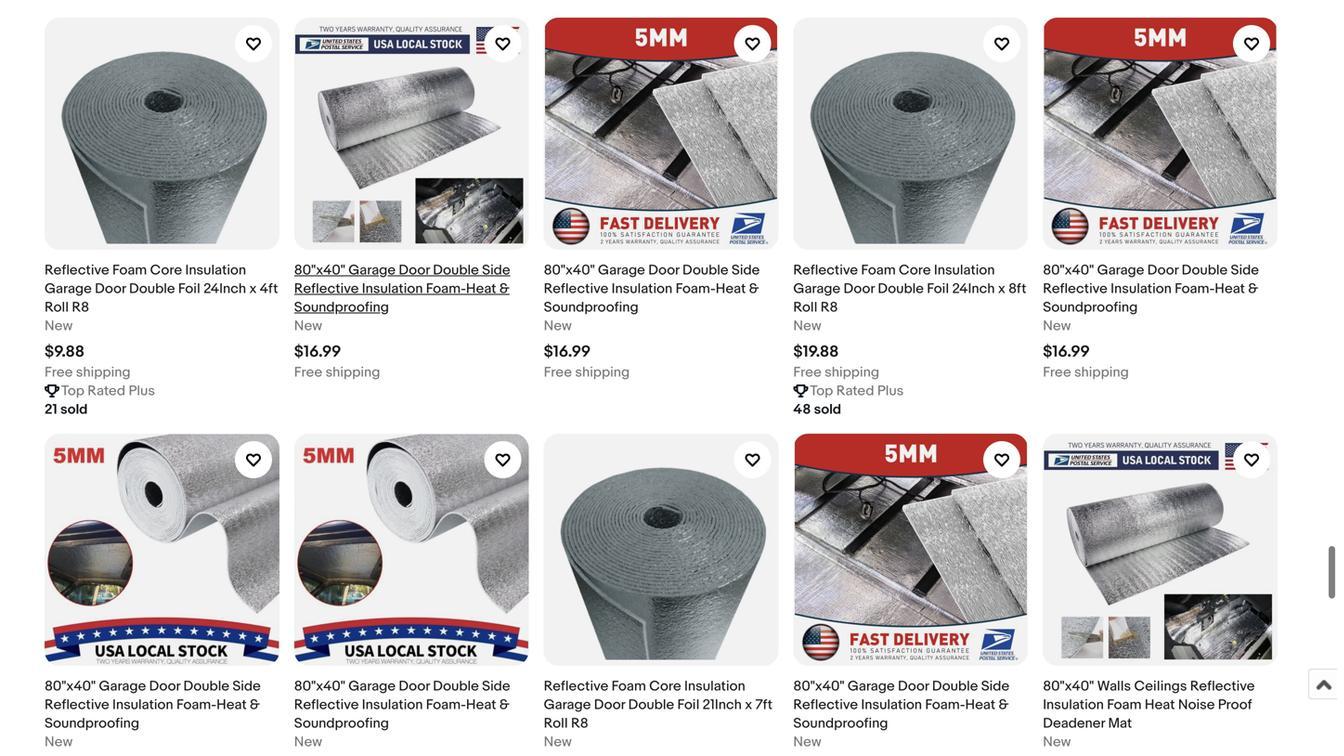 Task type: vqa. For each thing, say whether or not it's contained in the screenshot.
x in Reflective Foam Core Insulation Garage Door Double Foil 24Inch x 4ft Roll R8 New $9.88 Free shipping
yes



Task type: locate. For each thing, give the bounding box(es) containing it.
insulation inside 80"x40" walls ceilings reflective insulation foam heat noise proof deadener mat new
[[1043, 696, 1104, 713]]

24inch inside reflective foam core insulation garage door double foil 24inch x 8ft roll r8 new $19.88 free shipping
[[952, 280, 995, 297]]

free shipping text field down $19.88 "text box"
[[793, 363, 880, 382]]

2 horizontal spatial r8
[[821, 299, 838, 316]]

side
[[482, 262, 510, 279], [732, 262, 760, 279], [1231, 262, 1259, 279], [232, 678, 261, 695], [482, 678, 510, 695], [981, 678, 1010, 695]]

foil left 8ft
[[927, 280, 949, 297]]

r8 inside reflective foam core insulation garage door double foil 21inch x 7ft roll r8 new
[[571, 715, 589, 732]]

New text field
[[45, 317, 73, 335], [793, 317, 822, 335], [1043, 317, 1071, 335], [45, 733, 73, 751], [544, 733, 572, 751], [793, 733, 822, 751]]

top for $19.88
[[810, 383, 833, 399]]

21 sold text field
[[45, 400, 88, 419]]

x inside reflective foam core insulation garage door double foil 24inch x 8ft roll r8 new $19.88 free shipping
[[998, 280, 1006, 297]]

$16.99 text field for 1st free shipping text field from the left
[[544, 342, 591, 362]]

heat
[[466, 280, 496, 297], [716, 280, 746, 297], [1215, 280, 1245, 297], [216, 696, 247, 713], [466, 696, 496, 713], [965, 696, 996, 713], [1145, 696, 1175, 713]]

2 top from the left
[[810, 383, 833, 399]]

4ft
[[260, 280, 278, 297]]

reflective inside reflective foam core insulation garage door double foil 21inch x 7ft roll r8 new
[[544, 678, 608, 695]]

free shipping text field down $9.88 on the top left
[[45, 363, 131, 382]]

core for $19.88
[[899, 262, 931, 279]]

1 horizontal spatial free shipping text field
[[294, 363, 380, 382]]

r8 inside reflective foam core insulation garage door double foil 24inch x 8ft roll r8 new $19.88 free shipping
[[821, 299, 838, 316]]

3 free shipping text field from the left
[[793, 363, 880, 382]]

rated
[[88, 383, 125, 399], [836, 383, 874, 399]]

foil left 21inch
[[677, 696, 700, 713]]

foam for reflective foam core insulation garage door double foil 24inch x 8ft roll r8 new $19.88 free shipping
[[861, 262, 896, 279]]

top rated plus up "48 sold"
[[810, 383, 904, 399]]

0 horizontal spatial $16.99 text field
[[544, 342, 591, 362]]

1 horizontal spatial top rated plus
[[810, 383, 904, 399]]

2 horizontal spatial foil
[[927, 280, 949, 297]]

r8
[[72, 299, 89, 316], [821, 299, 838, 316], [571, 715, 589, 732]]

0 horizontal spatial $16.99
[[294, 342, 341, 362]]

0 horizontal spatial r8
[[72, 299, 89, 316]]

rated up "48 sold"
[[836, 383, 874, 399]]

sold inside text box
[[60, 401, 88, 418]]

0 horizontal spatial sold
[[60, 401, 88, 418]]

rated inside text box
[[836, 383, 874, 399]]

plus
[[129, 383, 155, 399], [877, 383, 904, 399]]

1 plus from the left
[[129, 383, 155, 399]]

insulation
[[185, 262, 246, 279], [934, 262, 995, 279], [362, 280, 423, 297], [612, 280, 673, 297], [1111, 280, 1172, 297], [684, 678, 745, 695], [112, 696, 173, 713], [362, 696, 423, 713], [861, 696, 922, 713], [1043, 696, 1104, 713]]

0 horizontal spatial core
[[150, 262, 182, 279]]

21
[[45, 401, 57, 418]]

48
[[793, 401, 811, 418]]

2 horizontal spatial free shipping text field
[[793, 363, 880, 382]]

1 horizontal spatial $16.99 text field
[[1043, 342, 1090, 362]]

garage inside "reflective foam core insulation garage door double foil 24inch x 4ft roll r8 new $9.88 free shipping"
[[45, 280, 92, 297]]

4 free from the left
[[793, 364, 822, 381]]

3 $16.99 from the left
[[1043, 342, 1090, 362]]

sold inside "text field"
[[814, 401, 841, 418]]

2 horizontal spatial roll
[[793, 299, 818, 316]]

foam inside reflective foam core insulation garage door double foil 21inch x 7ft roll r8 new
[[612, 678, 646, 695]]

0 horizontal spatial rated
[[88, 383, 125, 399]]

1 horizontal spatial foil
[[677, 696, 700, 713]]

1 $16.99 text field from the left
[[544, 342, 591, 362]]

80"x40"
[[294, 262, 345, 279], [544, 262, 595, 279], [1043, 262, 1094, 279], [45, 678, 96, 695], [294, 678, 345, 695], [793, 678, 845, 695], [1043, 678, 1094, 695]]

$16.99 text field
[[544, 342, 591, 362], [1043, 342, 1090, 362]]

foam for reflective foam core insulation garage door double foil 21inch x 7ft roll r8 new
[[612, 678, 646, 695]]

1 horizontal spatial core
[[649, 678, 681, 695]]

2 24inch from the left
[[952, 280, 995, 297]]

insulation inside "reflective foam core insulation garage door double foil 24inch x 4ft roll r8 new $9.88 free shipping"
[[185, 262, 246, 279]]

sold right 48
[[814, 401, 841, 418]]

2 horizontal spatial 80"x40" garage door double side reflective insulation foam-heat & soundproofing new
[[793, 678, 1010, 750]]

reflective inside 80"x40" walls ceilings reflective insulation foam heat noise proof deadener mat new
[[1190, 678, 1255, 695]]

1 horizontal spatial $16.99
[[544, 342, 591, 362]]

24inch
[[203, 280, 246, 297], [952, 280, 995, 297]]

foam inside 80"x40" walls ceilings reflective insulation foam heat noise proof deadener mat new
[[1107, 696, 1142, 713]]

free shipping text field down $16.99 text field
[[294, 363, 380, 382]]

$16.99 for 1st free shipping text field from the right
[[1043, 342, 1090, 362]]

2 free from the left
[[294, 364, 322, 381]]

ceilings
[[1134, 678, 1187, 695]]

double inside "reflective foam core insulation garage door double foil 24inch x 4ft roll r8 new $9.88 free shipping"
[[129, 280, 175, 297]]

shipping inside "reflective foam core insulation garage door double foil 24inch x 4ft roll r8 new $9.88 free shipping"
[[76, 364, 131, 381]]

top rated plus up the "21 sold"
[[61, 383, 155, 399]]

1 horizontal spatial 24inch
[[952, 280, 995, 297]]

roll for $9.88
[[45, 299, 69, 316]]

door
[[399, 262, 430, 279], [648, 262, 680, 279], [1148, 262, 1179, 279], [95, 280, 126, 297], [844, 280, 875, 297], [149, 678, 180, 695], [399, 678, 430, 695], [898, 678, 929, 695], [594, 696, 625, 713]]

shipping
[[76, 364, 131, 381], [326, 364, 380, 381], [575, 364, 630, 381], [825, 364, 880, 381], [1074, 364, 1129, 381]]

r8 for $9.88
[[72, 299, 89, 316]]

free
[[45, 364, 73, 381], [294, 364, 322, 381], [544, 364, 572, 381], [793, 364, 822, 381], [1043, 364, 1071, 381]]

top for $9.88
[[61, 383, 84, 399]]

rated for $19.88
[[836, 383, 874, 399]]

garage inside reflective foam core insulation garage door double foil 21inch x 7ft roll r8 new
[[544, 696, 591, 713]]

top
[[61, 383, 84, 399], [810, 383, 833, 399]]

rated for $9.88
[[88, 383, 125, 399]]

x
[[249, 280, 257, 297], [998, 280, 1006, 297], [745, 696, 752, 713]]

1 horizontal spatial roll
[[544, 715, 568, 732]]

top up the "21 sold"
[[61, 383, 84, 399]]

1 horizontal spatial free shipping text field
[[1043, 363, 1129, 382]]

sold right 21
[[60, 401, 88, 418]]

$16.99
[[294, 342, 341, 362], [544, 342, 591, 362], [1043, 342, 1090, 362]]

&
[[500, 280, 510, 297], [749, 280, 759, 297], [1248, 280, 1259, 297], [250, 696, 260, 713], [500, 696, 510, 713], [999, 696, 1009, 713]]

1 free from the left
[[45, 364, 73, 381]]

roll inside "reflective foam core insulation garage door double foil 24inch x 4ft roll r8 new $9.88 free shipping"
[[45, 299, 69, 316]]

2 horizontal spatial 80"x40" garage door double side reflective insulation foam-heat & soundproofing new $16.99 free shipping
[[1043, 262, 1259, 381]]

double
[[433, 262, 479, 279], [683, 262, 729, 279], [1182, 262, 1228, 279], [129, 280, 175, 297], [878, 280, 924, 297], [183, 678, 229, 695], [433, 678, 479, 695], [932, 678, 978, 695], [628, 696, 674, 713]]

24inch inside "reflective foam core insulation garage door double foil 24inch x 4ft roll r8 new $9.88 free shipping"
[[203, 280, 246, 297]]

free shipping text field for $19.88
[[793, 363, 880, 382]]

1 horizontal spatial 80"x40" garage door double side reflective insulation foam-heat & soundproofing new $16.99 free shipping
[[544, 262, 760, 381]]

core inside "reflective foam core insulation garage door double foil 24inch x 4ft roll r8 new $9.88 free shipping"
[[150, 262, 182, 279]]

4 shipping from the left
[[825, 364, 880, 381]]

1 80"x40" garage door double side reflective insulation foam-heat & soundproofing new from the left
[[45, 678, 261, 750]]

top rated plus
[[61, 383, 155, 399], [810, 383, 904, 399]]

0 horizontal spatial 80"x40" garage door double side reflective insulation foam-heat & soundproofing new
[[45, 678, 261, 750]]

x left the 7ft at right bottom
[[745, 696, 752, 713]]

foil inside reflective foam core insulation garage door double foil 24inch x 8ft roll r8 new $19.88 free shipping
[[927, 280, 949, 297]]

1 rated from the left
[[88, 383, 125, 399]]

24inch left 8ft
[[952, 280, 995, 297]]

foil
[[178, 280, 200, 297], [927, 280, 949, 297], [677, 696, 700, 713]]

rated up the "21 sold"
[[88, 383, 125, 399]]

1 sold from the left
[[60, 401, 88, 418]]

door inside "reflective foam core insulation garage door double foil 24inch x 4ft roll r8 new $9.88 free shipping"
[[95, 280, 126, 297]]

plus inside text field
[[129, 383, 155, 399]]

2 top rated plus from the left
[[810, 383, 904, 399]]

roll for $19.88
[[793, 299, 818, 316]]

foil left 4ft
[[178, 280, 200, 297]]

0 horizontal spatial free shipping text field
[[45, 363, 131, 382]]

$9.88 text field
[[45, 342, 84, 362]]

new
[[45, 318, 73, 334], [294, 318, 322, 334], [544, 318, 572, 334], [793, 318, 822, 334], [1043, 318, 1071, 334], [45, 734, 73, 750], [294, 734, 322, 750], [544, 734, 572, 750], [793, 734, 822, 750], [1043, 734, 1071, 750]]

foil inside "reflective foam core insulation garage door double foil 24inch x 4ft roll r8 new $9.88 free shipping"
[[178, 280, 200, 297]]

48 sold text field
[[793, 400, 841, 419]]

1 horizontal spatial top
[[810, 383, 833, 399]]

24inch for $19.88
[[952, 280, 995, 297]]

plus inside text box
[[877, 383, 904, 399]]

foam inside reflective foam core insulation garage door double foil 24inch x 8ft roll r8 new $19.88 free shipping
[[861, 262, 896, 279]]

0 horizontal spatial x
[[249, 280, 257, 297]]

0 horizontal spatial top
[[61, 383, 84, 399]]

$16.99 text field
[[294, 342, 341, 362]]

80"x40" garage door double side reflective insulation foam-heat & soundproofing new $16.99 free shipping
[[294, 262, 510, 381], [544, 262, 760, 381], [1043, 262, 1259, 381]]

sold
[[60, 401, 88, 418], [814, 401, 841, 418]]

1 horizontal spatial x
[[745, 696, 752, 713]]

2 horizontal spatial x
[[998, 280, 1006, 297]]

0 horizontal spatial free shipping text field
[[544, 363, 630, 382]]

core inside reflective foam core insulation garage door double foil 24inch x 8ft roll r8 new $19.88 free shipping
[[899, 262, 931, 279]]

1 80"x40" garage door double side reflective insulation foam-heat & soundproofing new $16.99 free shipping from the left
[[294, 262, 510, 381]]

1 top rated plus from the left
[[61, 383, 155, 399]]

list
[[45, 3, 1293, 755]]

x left 8ft
[[998, 280, 1006, 297]]

plus down reflective foam core insulation garage door double foil 24inch x 8ft roll r8 new $19.88 free shipping
[[877, 383, 904, 399]]

1 horizontal spatial r8
[[571, 715, 589, 732]]

2 horizontal spatial $16.99
[[1043, 342, 1090, 362]]

2 $16.99 text field from the left
[[1043, 342, 1090, 362]]

Free shipping text field
[[544, 363, 630, 382], [1043, 363, 1129, 382]]

24inch left 4ft
[[203, 280, 246, 297]]

roll
[[45, 299, 69, 316], [793, 299, 818, 316], [544, 715, 568, 732]]

1 horizontal spatial rated
[[836, 383, 874, 399]]

foam inside "reflective foam core insulation garage door double foil 24inch x 4ft roll r8 new $9.88 free shipping"
[[112, 262, 147, 279]]

21 sold
[[45, 401, 88, 418]]

0 horizontal spatial top rated plus
[[61, 383, 155, 399]]

core
[[150, 262, 182, 279], [899, 262, 931, 279], [649, 678, 681, 695]]

foam-
[[426, 280, 466, 297], [676, 280, 716, 297], [1175, 280, 1215, 297], [176, 696, 216, 713], [426, 696, 466, 713], [925, 696, 965, 713]]

2 free shipping text field from the left
[[294, 363, 380, 382]]

foil for $19.88
[[927, 280, 949, 297]]

x inside "reflective foam core insulation garage door double foil 24inch x 4ft roll r8 new $9.88 free shipping"
[[249, 280, 257, 297]]

soundproofing
[[294, 299, 389, 316], [544, 299, 639, 316], [1043, 299, 1138, 316], [45, 715, 139, 732], [294, 715, 389, 732], [793, 715, 888, 732]]

1 horizontal spatial sold
[[814, 401, 841, 418]]

garage
[[348, 262, 396, 279], [598, 262, 645, 279], [1097, 262, 1145, 279], [45, 280, 92, 297], [793, 280, 841, 297], [99, 678, 146, 695], [348, 678, 396, 695], [848, 678, 895, 695], [544, 696, 591, 713]]

0 horizontal spatial 80"x40" garage door double side reflective insulation foam-heat & soundproofing new $16.99 free shipping
[[294, 262, 510, 381]]

plus down "reflective foam core insulation garage door double foil 24inch x 4ft roll r8 new $9.88 free shipping"
[[129, 383, 155, 399]]

80"x40" garage door double side reflective insulation foam-heat & soundproofing new
[[45, 678, 261, 750], [294, 678, 510, 750], [793, 678, 1010, 750]]

1 top from the left
[[61, 383, 84, 399]]

0 horizontal spatial plus
[[129, 383, 155, 399]]

top inside text box
[[810, 383, 833, 399]]

2 sold from the left
[[814, 401, 841, 418]]

2 rated from the left
[[836, 383, 874, 399]]

door inside reflective foam core insulation garage door double foil 24inch x 8ft roll r8 new $19.88 free shipping
[[844, 280, 875, 297]]

top up "48 sold"
[[810, 383, 833, 399]]

2 plus from the left
[[877, 383, 904, 399]]

reflective
[[45, 262, 109, 279], [793, 262, 858, 279], [294, 280, 359, 297], [544, 280, 608, 297], [1043, 280, 1108, 297], [544, 678, 608, 695], [1190, 678, 1255, 695], [45, 696, 109, 713], [294, 696, 359, 713], [793, 696, 858, 713]]

r8 inside "reflective foam core insulation garage door double foil 24inch x 4ft roll r8 new $9.88 free shipping"
[[72, 299, 89, 316]]

1 shipping from the left
[[76, 364, 131, 381]]

0 horizontal spatial foil
[[178, 280, 200, 297]]

new inside reflective foam core insulation garage door double foil 24inch x 8ft roll r8 new $19.88 free shipping
[[793, 318, 822, 334]]

free shipping text field for $9.88
[[45, 363, 131, 382]]

foam
[[112, 262, 147, 279], [861, 262, 896, 279], [612, 678, 646, 695], [1107, 696, 1142, 713]]

1 free shipping text field from the left
[[45, 363, 131, 382]]

1 horizontal spatial plus
[[877, 383, 904, 399]]

New text field
[[294, 317, 322, 335], [544, 317, 572, 335], [294, 733, 322, 751], [1043, 733, 1071, 751]]

1 horizontal spatial 80"x40" garage door double side reflective insulation foam-heat & soundproofing new
[[294, 678, 510, 750]]

2 horizontal spatial core
[[899, 262, 931, 279]]

2 80"x40" garage door double side reflective insulation foam-heat & soundproofing new $16.99 free shipping from the left
[[544, 262, 760, 381]]

top inside text field
[[61, 383, 84, 399]]

0 horizontal spatial 24inch
[[203, 280, 246, 297]]

rated inside text field
[[88, 383, 125, 399]]

48 sold
[[793, 401, 841, 418]]

Free shipping text field
[[45, 363, 131, 382], [294, 363, 380, 382], [793, 363, 880, 382]]

3 free from the left
[[544, 364, 572, 381]]

3 80"x40" garage door double side reflective insulation foam-heat & soundproofing new $16.99 free shipping from the left
[[1043, 262, 1259, 381]]

3 shipping from the left
[[575, 364, 630, 381]]

x left 4ft
[[249, 280, 257, 297]]

24inch for $9.88
[[203, 280, 246, 297]]

0 horizontal spatial roll
[[45, 299, 69, 316]]

1 24inch from the left
[[203, 280, 246, 297]]

roll inside reflective foam core insulation garage door double foil 24inch x 8ft roll r8 new $19.88 free shipping
[[793, 299, 818, 316]]

2 $16.99 from the left
[[544, 342, 591, 362]]



Task type: describe. For each thing, give the bounding box(es) containing it.
x for $9.88
[[249, 280, 257, 297]]

sold for $9.88
[[60, 401, 88, 418]]

5 shipping from the left
[[1074, 364, 1129, 381]]

walls
[[1097, 678, 1131, 695]]

reflective inside "reflective foam core insulation garage door double foil 24inch x 4ft roll r8 new $9.88 free shipping"
[[45, 262, 109, 279]]

r8 for $19.88
[[821, 299, 838, 316]]

$9.88
[[45, 342, 84, 362]]

2 shipping from the left
[[326, 364, 380, 381]]

deadener
[[1043, 715, 1105, 732]]

7ft
[[755, 696, 773, 713]]

Top Rated Plus text field
[[810, 382, 904, 400]]

heat inside 80"x40" walls ceilings reflective insulation foam heat noise proof deadener mat new
[[1145, 696, 1175, 713]]

$16.99 text field for 1st free shipping text field from the right
[[1043, 342, 1090, 362]]

5 free from the left
[[1043, 364, 1071, 381]]

reflective foam core insulation garage door double foil 21inch x 7ft roll r8 new
[[544, 678, 773, 750]]

proof
[[1218, 696, 1252, 713]]

Top Rated Plus text field
[[61, 382, 155, 400]]

plus for $9.88
[[129, 383, 155, 399]]

insulation inside reflective foam core insulation garage door double foil 21inch x 7ft roll r8 new
[[684, 678, 745, 695]]

insulation inside reflective foam core insulation garage door double foil 24inch x 8ft roll r8 new $19.88 free shipping
[[934, 262, 995, 279]]

free shipping text field for $16.99
[[294, 363, 380, 382]]

top rated plus for $19.88
[[810, 383, 904, 399]]

$19.88 text field
[[793, 342, 839, 362]]

80"x40" walls ceilings reflective insulation foam heat noise proof deadener mat new
[[1043, 678, 1255, 750]]

21inch
[[703, 696, 742, 713]]

mat
[[1108, 715, 1132, 732]]

$19.88
[[793, 342, 839, 362]]

80"x40" inside 80"x40" walls ceilings reflective insulation foam heat noise proof deadener mat new
[[1043, 678, 1094, 695]]

reflective foam core insulation garage door double foil 24inch x 4ft roll r8 new $9.88 free shipping
[[45, 262, 278, 381]]

sold for $19.88
[[814, 401, 841, 418]]

$16.99 for 1st free shipping text field from the left
[[544, 342, 591, 362]]

3 80"x40" garage door double side reflective insulation foam-heat & soundproofing new from the left
[[793, 678, 1010, 750]]

shipping inside reflective foam core insulation garage door double foil 24inch x 8ft roll r8 new $19.88 free shipping
[[825, 364, 880, 381]]

reflective foam core insulation garage door double foil 24inch x 8ft roll r8 new $19.88 free shipping
[[793, 262, 1027, 381]]

noise
[[1178, 696, 1215, 713]]

foil inside reflective foam core insulation garage door double foil 21inch x 7ft roll r8 new
[[677, 696, 700, 713]]

top rated plus for $9.88
[[61, 383, 155, 399]]

double inside reflective foam core insulation garage door double foil 24inch x 8ft roll r8 new $19.88 free shipping
[[878, 280, 924, 297]]

new inside "reflective foam core insulation garage door double foil 24inch x 4ft roll r8 new $9.88 free shipping"
[[45, 318, 73, 334]]

free inside "reflective foam core insulation garage door double foil 24inch x 4ft roll r8 new $9.88 free shipping"
[[45, 364, 73, 381]]

garage inside reflective foam core insulation garage door double foil 24inch x 8ft roll r8 new $19.88 free shipping
[[793, 280, 841, 297]]

x for $19.88
[[998, 280, 1006, 297]]

foil for $9.88
[[178, 280, 200, 297]]

core for $9.88
[[150, 262, 182, 279]]

core inside reflective foam core insulation garage door double foil 21inch x 7ft roll r8 new
[[649, 678, 681, 695]]

foam for reflective foam core insulation garage door double foil 24inch x 4ft roll r8 new $9.88 free shipping
[[112, 262, 147, 279]]

double inside reflective foam core insulation garage door double foil 21inch x 7ft roll r8 new
[[628, 696, 674, 713]]

list containing $9.88
[[45, 3, 1293, 755]]

1 free shipping text field from the left
[[544, 363, 630, 382]]

free inside reflective foam core insulation garage door double foil 24inch x 8ft roll r8 new $19.88 free shipping
[[793, 364, 822, 381]]

door inside reflective foam core insulation garage door double foil 21inch x 7ft roll r8 new
[[594, 696, 625, 713]]

roll inside reflective foam core insulation garage door double foil 21inch x 7ft roll r8 new
[[544, 715, 568, 732]]

plus for $19.88
[[877, 383, 904, 399]]

reflective inside reflective foam core insulation garage door double foil 24inch x 8ft roll r8 new $19.88 free shipping
[[793, 262, 858, 279]]

2 80"x40" garage door double side reflective insulation foam-heat & soundproofing new from the left
[[294, 678, 510, 750]]

2 free shipping text field from the left
[[1043, 363, 1129, 382]]

x inside reflective foam core insulation garage door double foil 21inch x 7ft roll r8 new
[[745, 696, 752, 713]]

1 $16.99 from the left
[[294, 342, 341, 362]]

8ft
[[1009, 280, 1027, 297]]

new inside reflective foam core insulation garage door double foil 21inch x 7ft roll r8 new
[[544, 734, 572, 750]]

new inside 80"x40" walls ceilings reflective insulation foam heat noise proof deadener mat new
[[1043, 734, 1071, 750]]



